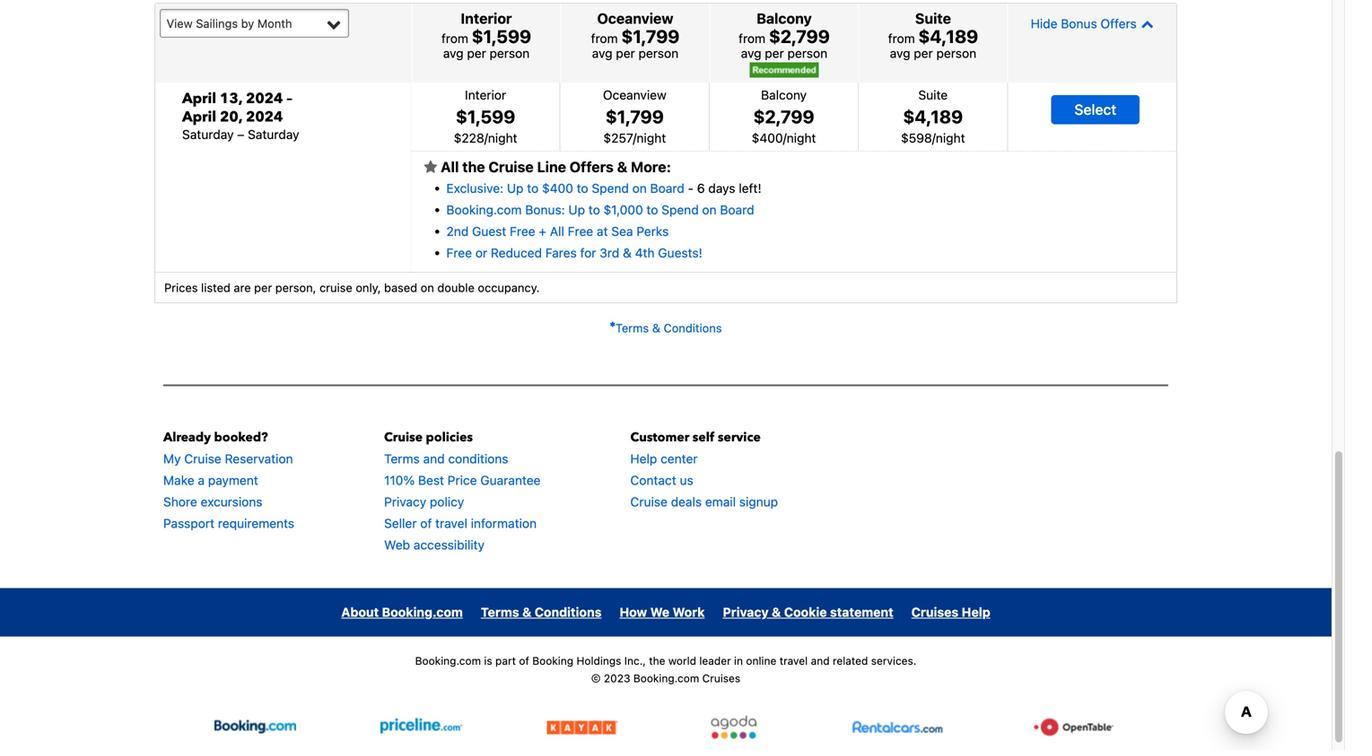Task type: locate. For each thing, give the bounding box(es) containing it.
perks
[[637, 224, 669, 239]]

0 horizontal spatial travel
[[435, 516, 468, 531]]

/
[[485, 130, 488, 145], [633, 130, 637, 145], [783, 130, 787, 145], [933, 130, 936, 145]]

0 horizontal spatial all
[[441, 158, 459, 175]]

1 vertical spatial balcony
[[761, 87, 807, 102]]

night right $228
[[488, 130, 518, 145]]

0 vertical spatial terms & conditions link
[[610, 321, 722, 335]]

0 vertical spatial and
[[423, 452, 445, 467]]

2 vertical spatial terms
[[481, 605, 519, 620]]

suite inside suite $4,189 $598 / night
[[919, 87, 948, 102]]

travel inside cruise policies terms and conditions 110% best price guarantee privacy policy seller of travel information web accessibility
[[435, 516, 468, 531]]

about booking.com link
[[341, 605, 463, 620]]

1 horizontal spatial $400
[[752, 130, 783, 145]]

/ for $1,799
[[633, 130, 637, 145]]

of right part on the bottom left
[[519, 655, 530, 668]]

travel inside booking.com is part of booking holdings inc., the world leader in online travel and related services. © 2023 booking.com cruises
[[780, 655, 808, 668]]

travel right online
[[780, 655, 808, 668]]

on right based
[[421, 281, 434, 295]]

$4,189 inside suite from $4,189 avg per person
[[919, 25, 979, 47]]

2 horizontal spatial terms
[[616, 321, 649, 335]]

hide bonus offers link
[[1013, 8, 1172, 39]]

/ inside suite $4,189 $598 / night
[[933, 130, 936, 145]]

free left +
[[510, 224, 536, 239]]

from up recommended image
[[739, 31, 766, 46]]

conditions up booking
[[535, 605, 602, 620]]

1 / from the left
[[485, 130, 488, 145]]

from inside suite from $4,189 avg per person
[[888, 31, 915, 46]]

1 vertical spatial on
[[702, 203, 717, 217]]

we
[[651, 605, 670, 620]]

2024
[[246, 89, 283, 108], [246, 107, 283, 127]]

1 vertical spatial up
[[569, 203, 585, 217]]

booked?
[[214, 429, 268, 446]]

1 vertical spatial spend
[[662, 203, 699, 217]]

from for $1,799
[[591, 31, 618, 46]]

terms & conditions link down guests!
[[610, 321, 722, 335]]

3 person from the left
[[788, 46, 828, 60]]

0 vertical spatial balcony
[[757, 10, 812, 27]]

booking.com inside exclusive: up to $400 to spend on board -                         6 days left! booking.com bonus: up to $1,000 to spend on board 2nd guest free + all free at sea perks free or reduced fares for 3rd & 4th guests!
[[447, 203, 522, 217]]

0 horizontal spatial the
[[463, 158, 485, 175]]

per inside suite from $4,189 avg per person
[[914, 46, 933, 60]]

0 horizontal spatial terms
[[384, 452, 420, 467]]

avg up interior $1,599 $228 / night
[[443, 46, 464, 60]]

0 vertical spatial oceanview
[[597, 10, 674, 27]]

avg inside suite from $4,189 avg per person
[[890, 46, 911, 60]]

2 avg from the left
[[592, 46, 613, 60]]

$1,599 up $228
[[456, 106, 516, 127]]

$2,799 up recommended image
[[769, 25, 830, 47]]

by
[[241, 16, 254, 30]]

1 horizontal spatial terms & conditions link
[[610, 321, 722, 335]]

avg up oceanview $1,799 $257 / night
[[592, 46, 613, 60]]

4 / from the left
[[933, 130, 936, 145]]

0 vertical spatial of
[[420, 516, 432, 531]]

©
[[591, 672, 601, 685]]

fares
[[546, 246, 577, 260]]

terms down 4th
[[616, 321, 649, 335]]

suite for $4,189
[[919, 87, 948, 102]]

– down 13,
[[237, 127, 244, 142]]

per inside oceanview from $1,799 avg per person
[[616, 46, 635, 60]]

$400 inside balcony $2,799 $400 / night
[[752, 130, 783, 145]]

0 horizontal spatial help
[[631, 452, 657, 467]]

1 vertical spatial interior
[[465, 87, 506, 102]]

booking.com up "guest"
[[447, 203, 522, 217]]

from up suite $4,189 $598 / night
[[888, 31, 915, 46]]

from up interior $1,599 $228 / night
[[442, 31, 469, 46]]

$4,189 up $598
[[904, 106, 963, 127]]

of
[[420, 516, 432, 531], [519, 655, 530, 668]]

days
[[709, 181, 736, 196]]

terms & conditions down guests!
[[616, 321, 722, 335]]

0 vertical spatial on
[[633, 181, 647, 196]]

conditions
[[448, 452, 509, 467]]

free down "2nd"
[[447, 246, 472, 260]]

per
[[467, 46, 486, 60], [616, 46, 635, 60], [765, 46, 784, 60], [914, 46, 933, 60], [254, 281, 272, 295]]

1 vertical spatial $4,189
[[904, 106, 963, 127]]

leader
[[700, 655, 731, 668]]

person inside balcony from $2,799 avg per person
[[788, 46, 828, 60]]

$1,599 up interior $1,599 $228 / night
[[472, 25, 532, 47]]

terms & conditions link up booking
[[481, 605, 602, 620]]

to up at
[[589, 203, 600, 217]]

0 horizontal spatial $400
[[542, 181, 574, 196]]

balcony down recommended image
[[761, 87, 807, 102]]

from
[[442, 31, 469, 46], [591, 31, 618, 46], [739, 31, 766, 46], [888, 31, 915, 46]]

$400 up left!
[[752, 130, 783, 145]]

from inside balcony from $2,799 avg per person
[[739, 31, 766, 46]]

cruises down leader
[[703, 672, 741, 685]]

terms up 110%
[[384, 452, 420, 467]]

board
[[651, 181, 685, 196], [720, 203, 755, 217]]

1 vertical spatial help
[[962, 605, 991, 620]]

0 vertical spatial cruises
[[912, 605, 959, 620]]

2 april from the top
[[182, 107, 216, 127]]

select
[[1075, 101, 1117, 118]]

per for $4,189
[[914, 46, 933, 60]]

all
[[441, 158, 459, 175], [550, 224, 565, 239]]

0 vertical spatial conditions
[[664, 321, 722, 335]]

3 avg from the left
[[741, 46, 762, 60]]

2024 right 20,
[[246, 107, 283, 127]]

1 vertical spatial conditions
[[535, 605, 602, 620]]

1 horizontal spatial and
[[811, 655, 830, 668]]

night inside balcony $2,799 $400 / night
[[787, 130, 816, 145]]

1 horizontal spatial saturday
[[248, 127, 299, 142]]

night for $2,799
[[787, 130, 816, 145]]

booking.com is part of booking holdings inc., the world leader in online travel and related services. © 2023 booking.com cruises
[[415, 655, 917, 685]]

1 horizontal spatial spend
[[662, 203, 699, 217]]

-
[[688, 181, 694, 196]]

1 vertical spatial the
[[649, 655, 666, 668]]

star image
[[424, 160, 438, 174]]

board down left!
[[720, 203, 755, 217]]

$1,599
[[472, 25, 532, 47], [456, 106, 516, 127]]

person
[[490, 46, 530, 60], [639, 46, 679, 60], [788, 46, 828, 60], [937, 46, 977, 60]]

1 vertical spatial terms & conditions
[[481, 605, 602, 620]]

3 from from the left
[[739, 31, 766, 46]]

guest
[[472, 224, 507, 239]]

us
[[680, 473, 694, 488]]

avg up suite $4,189 $598 / night
[[890, 46, 911, 60]]

per for $1,599
[[467, 46, 486, 60]]

1 vertical spatial terms
[[384, 452, 420, 467]]

the up the exclusive:
[[463, 158, 485, 175]]

privacy up seller
[[384, 495, 427, 510]]

april left 20,
[[182, 107, 216, 127]]

0 vertical spatial suite
[[916, 10, 952, 27]]

terms & conditions up booking
[[481, 605, 602, 620]]

up down exclusive: up to $400 to spend on board link
[[569, 203, 585, 217]]

all the cruise line offers & more:
[[438, 158, 671, 175]]

avg inside oceanview from $1,799 avg per person
[[592, 46, 613, 60]]

offers right bonus
[[1101, 16, 1137, 31]]

night up more:
[[637, 130, 666, 145]]

terms
[[616, 321, 649, 335], [384, 452, 420, 467], [481, 605, 519, 620]]

– right 13,
[[287, 89, 292, 108]]

0 horizontal spatial on
[[421, 281, 434, 295]]

avg for $2,799
[[741, 46, 762, 60]]

suite inside suite from $4,189 avg per person
[[916, 10, 952, 27]]

from inside interior from $1,599 avg per person
[[442, 31, 469, 46]]

/ inside oceanview $1,799 $257 / night
[[633, 130, 637, 145]]

0 vertical spatial board
[[651, 181, 685, 196]]

person up oceanview $1,799 $257 / night
[[639, 46, 679, 60]]

1 vertical spatial $400
[[542, 181, 574, 196]]

0 horizontal spatial terms & conditions link
[[481, 605, 602, 620]]

and inside cruise policies terms and conditions 110% best price guarantee privacy policy seller of travel information web accessibility
[[423, 452, 445, 467]]

1 vertical spatial $1,599
[[456, 106, 516, 127]]

spend up booking.com bonus: up to $1,000 to spend on board link
[[592, 181, 629, 196]]

deals
[[671, 495, 702, 510]]

0 horizontal spatial saturday
[[182, 127, 234, 142]]

$2,799 inside balcony from $2,799 avg per person
[[769, 25, 830, 47]]

0 vertical spatial the
[[463, 158, 485, 175]]

person,
[[275, 281, 316, 295]]

interior for $1,599
[[465, 87, 506, 102]]

2 / from the left
[[633, 130, 637, 145]]

0 vertical spatial all
[[441, 158, 459, 175]]

and up the best
[[423, 452, 445, 467]]

terms up part on the bottom left
[[481, 605, 519, 620]]

saturday right 20,
[[248, 127, 299, 142]]

free left at
[[568, 224, 594, 239]]

$1,799 inside oceanview from $1,799 avg per person
[[622, 25, 680, 47]]

cruise inside customer self service help center contact us cruise deals email signup
[[631, 495, 668, 510]]

already booked? my cruise reservation make a payment shore excursions passport requirements
[[163, 429, 295, 531]]

per inside balcony from $2,799 avg per person
[[765, 46, 784, 60]]

0 vertical spatial terms & conditions
[[616, 321, 722, 335]]

per right the are
[[254, 281, 272, 295]]

1 vertical spatial suite
[[919, 87, 948, 102]]

interior
[[461, 10, 512, 27], [465, 87, 506, 102]]

statement
[[830, 605, 894, 620]]

1 vertical spatial board
[[720, 203, 755, 217]]

balcony for $2,799
[[761, 87, 807, 102]]

1 vertical spatial of
[[519, 655, 530, 668]]

the inside booking.com is part of booking holdings inc., the world leader in online travel and related services. © 2023 booking.com cruises
[[649, 655, 666, 668]]

up right the exclusive:
[[507, 181, 524, 196]]

1 horizontal spatial of
[[519, 655, 530, 668]]

to up booking.com bonus: up to $1,000 to spend on board link
[[577, 181, 589, 196]]

1 vertical spatial oceanview
[[603, 87, 667, 102]]

1 horizontal spatial all
[[550, 224, 565, 239]]

1 vertical spatial travel
[[780, 655, 808, 668]]

night down recommended image
[[787, 130, 816, 145]]

how we work link
[[620, 605, 705, 620]]

1 horizontal spatial travel
[[780, 655, 808, 668]]

all right +
[[550, 224, 565, 239]]

interior $1,599 $228 / night
[[454, 87, 518, 145]]

a
[[198, 473, 205, 488]]

avg inside balcony from $2,799 avg per person
[[741, 46, 762, 60]]

2 saturday from the left
[[248, 127, 299, 142]]

0 horizontal spatial of
[[420, 516, 432, 531]]

policies
[[426, 429, 473, 446]]

cruise up 110%
[[384, 429, 423, 446]]

person for $4,189
[[937, 46, 977, 60]]

0 vertical spatial $4,189
[[919, 25, 979, 47]]

per up recommended image
[[765, 46, 784, 60]]

2024 right 13,
[[246, 89, 283, 108]]

1 night from the left
[[488, 130, 518, 145]]

interior inside interior from $1,599 avg per person
[[461, 10, 512, 27]]

privacy up in
[[723, 605, 769, 620]]

person inside interior from $1,599 avg per person
[[490, 46, 530, 60]]

all inside exclusive: up to $400 to spend on board -                         6 days left! booking.com bonus: up to $1,000 to spend on board 2nd guest free + all free at sea perks free or reduced fares for 3rd & 4th guests!
[[550, 224, 565, 239]]

balcony inside balcony $2,799 $400 / night
[[761, 87, 807, 102]]

0 vertical spatial –
[[287, 89, 292, 108]]

2 night from the left
[[637, 130, 666, 145]]

interior inside interior $1,599 $228 / night
[[465, 87, 506, 102]]

cruises up services.
[[912, 605, 959, 620]]

balcony up recommended image
[[757, 10, 812, 27]]

from for $1,599
[[442, 31, 469, 46]]

balcony inside balcony from $2,799 avg per person
[[757, 10, 812, 27]]

6
[[697, 181, 705, 196]]

$400 inside exclusive: up to $400 to spend on board -                         6 days left! booking.com bonus: up to $1,000 to spend on board 2nd guest free + all free at sea perks free or reduced fares for 3rd & 4th guests!
[[542, 181, 574, 196]]

0 vertical spatial up
[[507, 181, 524, 196]]

&
[[617, 158, 628, 175], [623, 246, 632, 260], [652, 321, 661, 335], [523, 605, 532, 620], [772, 605, 781, 620]]

0 vertical spatial $1,799
[[622, 25, 680, 47]]

110% best price guarantee link
[[384, 473, 541, 488]]

email
[[706, 495, 736, 510]]

3 / from the left
[[783, 130, 787, 145]]

person up recommended image
[[788, 46, 828, 60]]

conditions down guests!
[[664, 321, 722, 335]]

person inside suite from $4,189 avg per person
[[937, 46, 977, 60]]

from inside oceanview from $1,799 avg per person
[[591, 31, 618, 46]]

0 horizontal spatial cruises
[[703, 672, 741, 685]]

1 horizontal spatial the
[[649, 655, 666, 668]]

per for $2,799
[[765, 46, 784, 60]]

travel
[[435, 516, 468, 531], [780, 655, 808, 668]]

to up perks
[[647, 203, 658, 217]]

person up interior $1,599 $228 / night
[[490, 46, 530, 60]]

1 horizontal spatial help
[[962, 605, 991, 620]]

0 horizontal spatial privacy
[[384, 495, 427, 510]]

0 vertical spatial $1,599
[[472, 25, 532, 47]]

0 vertical spatial $400
[[752, 130, 783, 145]]

1 vertical spatial terms & conditions link
[[481, 605, 602, 620]]

on down 6
[[702, 203, 717, 217]]

$1,799
[[622, 25, 680, 47], [606, 106, 664, 127]]

cruise left line
[[489, 158, 534, 175]]

2 vertical spatial on
[[421, 281, 434, 295]]

and left 'related'
[[811, 655, 830, 668]]

balcony $2,799 $400 / night
[[752, 87, 816, 145]]

offers up exclusive: up to $400 to spend on board link
[[570, 158, 614, 175]]

board left -
[[651, 181, 685, 196]]

travel up accessibility
[[435, 516, 468, 531]]

holdings
[[577, 655, 622, 668]]

3 night from the left
[[787, 130, 816, 145]]

$4,189 up suite $4,189 $598 / night
[[919, 25, 979, 47]]

1 vertical spatial all
[[550, 224, 565, 239]]

4 from from the left
[[888, 31, 915, 46]]

1 vertical spatial cruises
[[703, 672, 741, 685]]

/ inside balcony $2,799 $400 / night
[[783, 130, 787, 145]]

/ inside interior $1,599 $228 / night
[[485, 130, 488, 145]]

per up oceanview $1,799 $257 / night
[[616, 46, 635, 60]]

person up suite $4,189 $598 / night
[[937, 46, 977, 60]]

night right $598
[[936, 130, 966, 145]]

booking.com image
[[215, 716, 296, 739]]

are
[[234, 281, 251, 295]]

1 horizontal spatial terms
[[481, 605, 519, 620]]

signup
[[740, 495, 778, 510]]

and inside booking.com is part of booking holdings inc., the world leader in online travel and related services. © 2023 booking.com cruises
[[811, 655, 830, 668]]

avg up recommended image
[[741, 46, 762, 60]]

1 vertical spatial $2,799
[[754, 106, 815, 127]]

1 horizontal spatial terms & conditions
[[616, 321, 722, 335]]

night inside suite $4,189 $598 / night
[[936, 130, 966, 145]]

inc.,
[[625, 655, 646, 668]]

0 vertical spatial help
[[631, 452, 657, 467]]

4 avg from the left
[[890, 46, 911, 60]]

0 horizontal spatial and
[[423, 452, 445, 467]]

per inside interior from $1,599 avg per person
[[467, 46, 486, 60]]

in
[[734, 655, 743, 668]]

of down the privacy policy link
[[420, 516, 432, 531]]

night inside interior $1,599 $228 / night
[[488, 130, 518, 145]]

on down more:
[[633, 181, 647, 196]]

1 from from the left
[[442, 31, 469, 46]]

1 horizontal spatial privacy
[[723, 605, 769, 620]]

person inside oceanview from $1,799 avg per person
[[639, 46, 679, 60]]

$400
[[752, 130, 783, 145], [542, 181, 574, 196]]

saturday down 13,
[[182, 127, 234, 142]]

0 vertical spatial $2,799
[[769, 25, 830, 47]]

to
[[527, 181, 539, 196], [577, 181, 589, 196], [589, 203, 600, 217], [647, 203, 658, 217]]

cruise policies terms and conditions 110% best price guarantee privacy policy seller of travel information web accessibility
[[384, 429, 541, 553]]

–
[[287, 89, 292, 108], [237, 127, 244, 142]]

conditions
[[664, 321, 722, 335], [535, 605, 602, 620]]

1 vertical spatial $1,799
[[606, 106, 664, 127]]

rentalcars image
[[850, 716, 948, 739]]

oceanview for $1,799
[[603, 87, 667, 102]]

$1,799 up $257
[[606, 106, 664, 127]]

cruise up a at the bottom of page
[[184, 452, 222, 467]]

0 horizontal spatial spend
[[592, 181, 629, 196]]

oceanview inside oceanview from $1,799 avg per person
[[597, 10, 674, 27]]

privacy policy link
[[384, 495, 464, 510]]

cruise
[[489, 158, 534, 175], [384, 429, 423, 446], [184, 452, 222, 467], [631, 495, 668, 510]]

2 from from the left
[[591, 31, 618, 46]]

spend down -
[[662, 203, 699, 217]]

night inside oceanview $1,799 $257 / night
[[637, 130, 666, 145]]

4 night from the left
[[936, 130, 966, 145]]

0 horizontal spatial offers
[[570, 158, 614, 175]]

1 person from the left
[[490, 46, 530, 60]]

all right star icon
[[441, 158, 459, 175]]

hide
[[1031, 16, 1058, 31]]

1 vertical spatial and
[[811, 655, 830, 668]]

1 horizontal spatial cruises
[[912, 605, 959, 620]]

avg inside interior from $1,599 avg per person
[[443, 46, 464, 60]]

balcony for from
[[757, 10, 812, 27]]

$2,799 down recommended image
[[754, 106, 815, 127]]

$4,189
[[919, 25, 979, 47], [904, 106, 963, 127]]

4 person from the left
[[937, 46, 977, 60]]

1 horizontal spatial board
[[720, 203, 755, 217]]

seller
[[384, 516, 417, 531]]

to up bonus:
[[527, 181, 539, 196]]

booking.com
[[447, 203, 522, 217], [382, 605, 463, 620], [415, 655, 481, 668], [634, 672, 700, 685]]

1 horizontal spatial on
[[633, 181, 647, 196]]

contact
[[631, 473, 677, 488]]

0 vertical spatial offers
[[1101, 16, 1137, 31]]

booking.com down world
[[634, 672, 700, 685]]

april left 13,
[[182, 89, 216, 108]]

prices
[[164, 281, 198, 295]]

cruises help
[[912, 605, 991, 620]]

the
[[463, 158, 485, 175], [649, 655, 666, 668]]

interior from $1,599 avg per person
[[442, 10, 532, 60]]

the right inc.,
[[649, 655, 666, 668]]

0 vertical spatial interior
[[461, 10, 512, 27]]

recommended image
[[750, 62, 819, 77]]

view sailings by month link
[[160, 9, 349, 38]]

0 vertical spatial terms
[[616, 321, 649, 335]]

0 vertical spatial travel
[[435, 516, 468, 531]]

cruise down contact in the bottom of the page
[[631, 495, 668, 510]]

1 avg from the left
[[443, 46, 464, 60]]

is
[[484, 655, 493, 668]]

policy
[[430, 495, 464, 510]]

per up interior $1,599 $228 / night
[[467, 46, 486, 60]]

about
[[341, 605, 379, 620]]

1 horizontal spatial conditions
[[664, 321, 722, 335]]

night for $1,799
[[637, 130, 666, 145]]

up
[[507, 181, 524, 196], [569, 203, 585, 217]]

per for $1,799
[[616, 46, 635, 60]]

$400 down all the cruise line offers & more:
[[542, 181, 574, 196]]

at
[[597, 224, 608, 239]]

saturday
[[182, 127, 234, 142], [248, 127, 299, 142]]

person for $1,599
[[490, 46, 530, 60]]

$1,799 up oceanview $1,799 $257 / night
[[622, 25, 680, 47]]

0 vertical spatial privacy
[[384, 495, 427, 510]]

from for $4,189
[[888, 31, 915, 46]]

2 person from the left
[[639, 46, 679, 60]]

per up suite $4,189 $598 / night
[[914, 46, 933, 60]]

from up oceanview $1,799 $257 / night
[[591, 31, 618, 46]]



Task type: describe. For each thing, give the bounding box(es) containing it.
priceline image
[[381, 716, 463, 739]]

avg for $1,799
[[592, 46, 613, 60]]

cruises inside booking.com is part of booking holdings inc., the world leader in online travel and related services. © 2023 booking.com cruises
[[703, 672, 741, 685]]

reservation
[[225, 452, 293, 467]]

0 horizontal spatial board
[[651, 181, 685, 196]]

0 horizontal spatial conditions
[[535, 605, 602, 620]]

1 vertical spatial offers
[[570, 158, 614, 175]]

guests!
[[658, 246, 703, 260]]

0 horizontal spatial terms & conditions
[[481, 605, 602, 620]]

listed
[[201, 281, 231, 295]]

web
[[384, 538, 410, 553]]

booking.com left is
[[415, 655, 481, 668]]

1 horizontal spatial –
[[287, 89, 292, 108]]

self
[[693, 429, 715, 446]]

related
[[833, 655, 868, 668]]

$598
[[901, 130, 933, 145]]

4th
[[635, 246, 655, 260]]

view sailings by month
[[167, 16, 292, 30]]

2nd
[[447, 224, 469, 239]]

oceanview $1,799 $257 / night
[[603, 87, 667, 145]]

view
[[167, 16, 193, 30]]

make a payment link
[[163, 473, 258, 488]]

1 april from the top
[[182, 89, 216, 108]]

night for $4,189
[[936, 130, 966, 145]]

customer
[[631, 429, 690, 446]]

my cruise reservation link
[[163, 452, 293, 467]]

13,
[[220, 89, 242, 108]]

select link
[[1052, 95, 1140, 125]]

agoda image
[[703, 716, 765, 739]]

$4,189 inside suite $4,189 $598 / night
[[904, 106, 963, 127]]

oceanview from $1,799 avg per person
[[591, 10, 680, 60]]

1 horizontal spatial free
[[510, 224, 536, 239]]

$1,599 inside interior from $1,599 avg per person
[[472, 25, 532, 47]]

terms inside cruise policies terms and conditions 110% best price guarantee privacy policy seller of travel information web accessibility
[[384, 452, 420, 467]]

person for $1,799
[[639, 46, 679, 60]]

month
[[258, 16, 292, 30]]

exclusive: up to $400 to spend on board link
[[447, 181, 685, 196]]

terms and conditions link
[[384, 452, 509, 467]]

cruise deals email signup link
[[631, 495, 778, 510]]

online
[[746, 655, 777, 668]]

chevron up image
[[1137, 17, 1154, 30]]

information
[[471, 516, 537, 531]]

$2,799 inside balcony $2,799 $400 / night
[[754, 106, 815, 127]]

2 horizontal spatial free
[[568, 224, 594, 239]]

best
[[418, 473, 444, 488]]

april 13, 2024 – april 20, 2024 saturday – saturday
[[182, 89, 299, 142]]

0 vertical spatial spend
[[592, 181, 629, 196]]

center
[[661, 452, 698, 467]]

3rd
[[600, 246, 620, 260]]

night for $1,599
[[488, 130, 518, 145]]

privacy inside cruise policies terms and conditions 110% best price guarantee privacy policy seller of travel information web accessibility
[[384, 495, 427, 510]]

cruise inside 'already booked? my cruise reservation make a payment shore excursions passport requirements'
[[184, 452, 222, 467]]

person for $2,799
[[788, 46, 828, 60]]

passport requirements link
[[163, 516, 295, 531]]

work
[[673, 605, 705, 620]]

of inside cruise policies terms and conditions 110% best price guarantee privacy policy seller of travel information web accessibility
[[420, 516, 432, 531]]

help center link
[[631, 452, 698, 467]]

privacy & cookie statement link
[[723, 605, 894, 620]]

suite $4,189 $598 / night
[[901, 87, 966, 145]]

cruise inside cruise policies terms and conditions 110% best price guarantee privacy policy seller of travel information web accessibility
[[384, 429, 423, 446]]

oceanview for from
[[597, 10, 674, 27]]

based
[[384, 281, 418, 295]]

contact us link
[[631, 473, 694, 488]]

from for $2,799
[[739, 31, 766, 46]]

payment
[[208, 473, 258, 488]]

suite for from
[[916, 10, 952, 27]]

free or reduced fares for 3rd & 4th guests! link
[[447, 246, 703, 260]]

excursions
[[201, 495, 263, 510]]

only,
[[356, 281, 381, 295]]

reduced
[[491, 246, 542, 260]]

+
[[539, 224, 547, 239]]

passport
[[163, 516, 215, 531]]

/ for $2,799
[[783, 130, 787, 145]]

$1,599 inside interior $1,599 $228 / night
[[456, 106, 516, 127]]

already
[[163, 429, 211, 446]]

avg for $1,599
[[443, 46, 464, 60]]

booking.com right about at the left bottom of page
[[382, 605, 463, 620]]

0 horizontal spatial free
[[447, 246, 472, 260]]

price
[[448, 473, 477, 488]]

asterisk image
[[610, 321, 616, 328]]

of inside booking.com is part of booking holdings inc., the world leader in online travel and related services. © 2023 booking.com cruises
[[519, 655, 530, 668]]

hide bonus offers
[[1031, 16, 1137, 31]]

more:
[[631, 158, 671, 175]]

$257
[[604, 130, 633, 145]]

sailings
[[196, 16, 238, 30]]

0 horizontal spatial –
[[237, 127, 244, 142]]

2 horizontal spatial on
[[702, 203, 717, 217]]

double
[[438, 281, 475, 295]]

1 2024 from the top
[[246, 89, 283, 108]]

suite from $4,189 avg per person
[[888, 10, 979, 60]]

$1,000
[[604, 203, 643, 217]]

help inside customer self service help center contact us cruise deals email signup
[[631, 452, 657, 467]]

booking.com bonus: up to $1,000 to spend on board link
[[447, 203, 755, 217]]

opentable image
[[1032, 716, 1118, 739]]

$1,799 inside oceanview $1,799 $257 / night
[[606, 106, 664, 127]]

seller of travel information link
[[384, 516, 537, 531]]

exclusive: up to $400 to spend on board -                         6 days left! booking.com bonus: up to $1,000 to spend on board 2nd guest free + all free at sea perks free or reduced fares for 3rd & 4th guests!
[[447, 181, 762, 260]]

customer self service help center contact us cruise deals email signup
[[631, 429, 778, 510]]

/ for $1,599
[[485, 130, 488, 145]]

exclusive:
[[447, 181, 504, 196]]

interior for from
[[461, 10, 512, 27]]

1 saturday from the left
[[182, 127, 234, 142]]

line
[[537, 158, 566, 175]]

0 horizontal spatial up
[[507, 181, 524, 196]]

2 2024 from the top
[[246, 107, 283, 127]]

shore
[[163, 495, 197, 510]]

/ for $4,189
[[933, 130, 936, 145]]

make
[[163, 473, 194, 488]]

sea
[[612, 224, 633, 239]]

occupancy.
[[478, 281, 540, 295]]

cookie
[[785, 605, 827, 620]]

part
[[496, 655, 516, 668]]

privacy & cookie statement
[[723, 605, 894, 620]]

or
[[476, 246, 488, 260]]

bonus
[[1061, 16, 1098, 31]]

$228
[[454, 130, 485, 145]]

left!
[[739, 181, 762, 196]]

1 horizontal spatial up
[[569, 203, 585, 217]]

how we work
[[620, 605, 705, 620]]

shore excursions link
[[163, 495, 263, 510]]

1 vertical spatial privacy
[[723, 605, 769, 620]]

2023
[[604, 672, 631, 685]]

cruises help link
[[912, 605, 991, 620]]

service
[[718, 429, 761, 446]]

avg for $4,189
[[890, 46, 911, 60]]

kayak image
[[547, 716, 618, 739]]

1 horizontal spatial offers
[[1101, 16, 1137, 31]]

& inside exclusive: up to $400 to spend on board -                         6 days left! booking.com bonus: up to $1,000 to spend on board 2nd guest free + all free at sea perks free or reduced fares for 3rd & 4th guests!
[[623, 246, 632, 260]]

about booking.com
[[341, 605, 463, 620]]

balcony from $2,799 avg per person
[[739, 10, 830, 60]]



Task type: vqa. For each thing, say whether or not it's contained in the screenshot.


